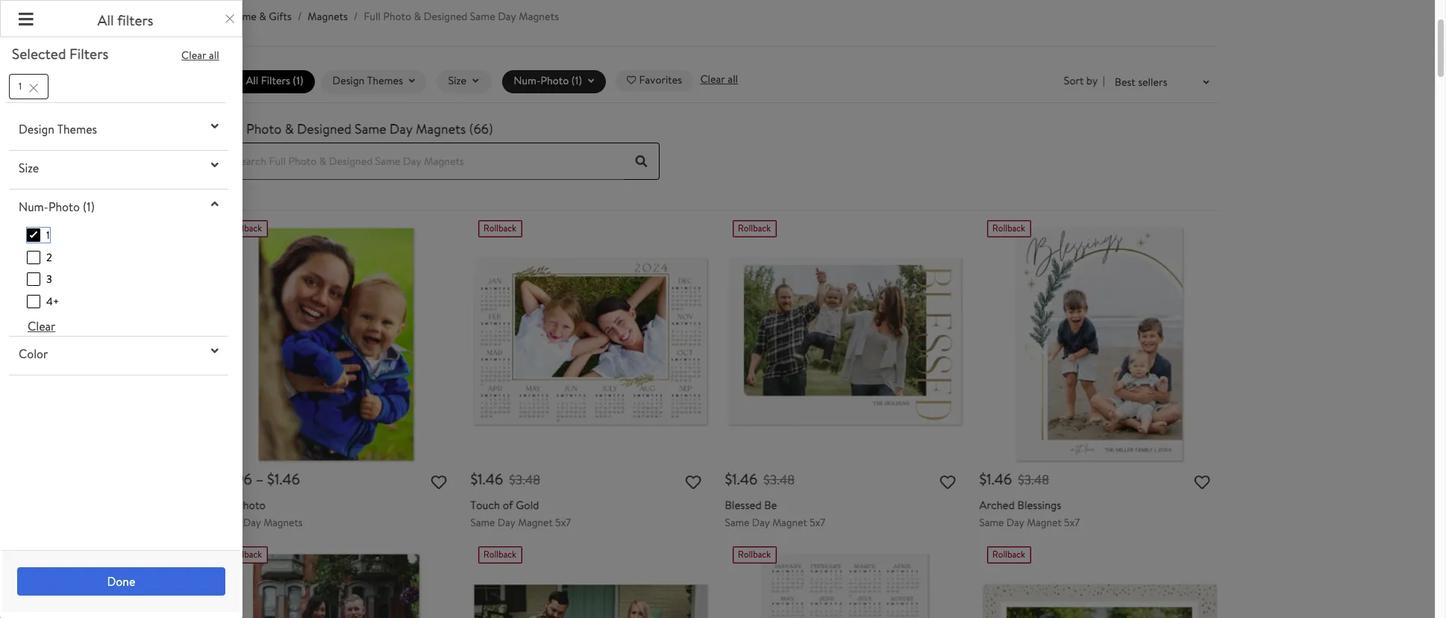 Task type: describe. For each thing, give the bounding box(es) containing it.
color
[[19, 345, 48, 362]]

5x7 inside touch of gold same day magnet 5x7
[[555, 515, 571, 530]]

arched
[[980, 497, 1015, 513]]

angle down image inside best sellers button
[[1204, 78, 1210, 88]]

4+
[[46, 294, 59, 309]]

clear all for the right clear all link
[[700, 71, 738, 86]]

num- for angle up image
[[19, 198, 48, 215]]

1 up the touch
[[478, 469, 483, 489]]

96
[[235, 469, 252, 489]]

$3.48 for blessings
[[1018, 470, 1050, 489]]

1 right –
[[275, 469, 279, 489]]

5x7 for arched
[[1064, 515, 1080, 530]]

. for blessed
[[737, 469, 740, 489]]

day inside arched blessings same day magnet 5x7
[[1007, 515, 1025, 530]]

& for full photo & designed same day magnets (66)
[[285, 119, 294, 138]]

–
[[256, 469, 264, 489]]

clear menu
[[9, 228, 228, 336]]

clear for the right clear all link
[[700, 71, 725, 86]]

4 rollback link from the left
[[980, 547, 1219, 618]]

1 button
[[9, 74, 49, 99]]

96 – $ 1 . 46
[[235, 469, 300, 489]]

blessings
[[1018, 497, 1062, 513]]

clear all for the leftmost clear all link
[[181, 48, 219, 63]]

clear for the leftmost clear all link
[[181, 48, 206, 63]]

46 for arched
[[995, 469, 1012, 489]]

3
[[46, 272, 52, 287]]

angle up image
[[211, 198, 219, 210]]

favorite this design image
[[431, 476, 447, 491]]

all filters
[[98, 10, 153, 30]]

1 up the blessed
[[732, 469, 737, 489]]

day inside full photo same day magnets
[[243, 515, 261, 530]]

angle down image
[[588, 77, 594, 86]]

$3.48 for of
[[509, 470, 541, 489]]

favorite this design image for arched blessings
[[1195, 476, 1210, 491]]

heart image
[[627, 76, 636, 86]]

favorite this design image for blessed be
[[940, 476, 956, 491]]

sort-select element
[[1064, 73, 1105, 90]]

done
[[107, 573, 135, 590]]

photo for angle up image
[[48, 198, 80, 215]]

favorite this design image for touch of gold
[[686, 476, 701, 491]]

num-photo (1) for angle up image
[[19, 198, 95, 215]]

1 $ from the left
[[267, 469, 275, 489]]

gifts
[[269, 9, 292, 24]]

filters for selected
[[69, 44, 108, 63]]

magnet for arched blessings
[[1027, 515, 1062, 530]]

same inside full photo same day magnets
[[216, 515, 241, 530]]

0 horizontal spatial design
[[19, 121, 54, 137]]

1 horizontal spatial themes
[[367, 73, 403, 88]]

0 horizontal spatial clear all link
[[181, 48, 219, 63]]

photo for full photo same day magnets
[[236, 497, 266, 513]]

day inside touch of gold same day magnet 5x7
[[498, 515, 516, 530]]

|
[[1103, 73, 1105, 88]]

filters for all
[[261, 73, 290, 88]]

clear inside button
[[28, 318, 55, 334]]

day inside blessed be same day magnet 5x7
[[752, 515, 770, 530]]

0 vertical spatial design
[[333, 73, 365, 88]]

. for touch
[[483, 469, 486, 489]]

gold
[[516, 497, 539, 513]]

touch of gold same day magnet 5x7
[[471, 497, 571, 530]]

4+ link
[[27, 294, 59, 309]]

1 inside "button"
[[19, 79, 22, 92]]

touch
[[471, 497, 500, 513]]

designed for full photo & designed same day magnets
[[424, 9, 468, 24]]

1 . from the left
[[279, 469, 282, 489]]

$ for touch of gold
[[471, 469, 478, 489]]

full photo same day magnets
[[216, 497, 303, 530]]

close image
[[22, 82, 46, 94]]

$ 1 . 46 $3.48 for touch
[[471, 469, 541, 489]]

all filters (1)
[[246, 73, 304, 88]]

magnet for blessed be
[[773, 515, 807, 530]]

1 46 from the left
[[282, 469, 300, 489]]



Task type: locate. For each thing, give the bounding box(es) containing it.
size for the right size button
[[448, 73, 467, 88]]

1 link
[[27, 228, 50, 243]]

2 horizontal spatial $ 1 . 46 $3.48
[[980, 469, 1050, 489]]

3 rollback link from the left
[[725, 547, 965, 618]]

$3.48 up gold
[[509, 470, 541, 489]]

0 horizontal spatial all
[[209, 48, 219, 63]]

1 horizontal spatial filters
[[261, 73, 290, 88]]

2 horizontal spatial clear
[[700, 71, 725, 86]]

46 up arched
[[995, 469, 1012, 489]]

1 horizontal spatial clear
[[181, 48, 206, 63]]

3 link
[[27, 272, 52, 287]]

1 vertical spatial all
[[246, 73, 258, 88]]

full
[[364, 9, 381, 24], [222, 119, 243, 138], [216, 497, 234, 513]]

0 horizontal spatial (1)
[[83, 198, 95, 215]]

$ 1 . 46 $3.48 for blessed
[[725, 469, 795, 489]]

1 horizontal spatial num-photo (1)
[[514, 73, 582, 88]]

sort by |
[[1064, 73, 1105, 88]]

0 vertical spatial clear
[[181, 48, 206, 63]]

$ 1 . 46 $3.48 for arched
[[980, 469, 1050, 489]]

0 vertical spatial full
[[364, 9, 381, 24]]

$ up the touch
[[471, 469, 478, 489]]

2 rollback link from the left
[[471, 547, 710, 618]]

0 vertical spatial num-photo (1)
[[514, 73, 582, 88]]

$3.48 up blessings
[[1018, 470, 1050, 489]]

photo for full photo & designed same day magnets (66)
[[246, 119, 282, 138]]

themes
[[367, 73, 403, 88], [57, 121, 97, 137]]

1 horizontal spatial $3.48
[[764, 470, 795, 489]]

0 horizontal spatial &
[[259, 9, 266, 24]]

2
[[46, 250, 52, 265]]

magnets link
[[308, 9, 348, 24]]

1 vertical spatial size
[[19, 160, 39, 176]]

num- for angle down image
[[514, 73, 541, 88]]

2 . from the left
[[483, 469, 486, 489]]

photo down all filters (1)
[[246, 119, 282, 138]]

size up 1 "link" in the left of the page
[[19, 160, 39, 176]]

0 vertical spatial photo
[[541, 73, 569, 88]]

0 vertical spatial size
[[448, 73, 467, 88]]

46 for blessed
[[740, 469, 758, 489]]

sellers
[[1138, 74, 1168, 89]]

full inside full photo same day magnets
[[216, 497, 234, 513]]

4 . from the left
[[992, 469, 995, 489]]

5x7 for blessed
[[810, 515, 826, 530]]

1 horizontal spatial magnet
[[773, 515, 807, 530]]

1 down selected
[[19, 79, 22, 92]]

1 horizontal spatial photo
[[541, 73, 569, 88]]

0 vertical spatial photo
[[383, 9, 412, 24]]

all for all filters (1)
[[246, 73, 258, 88]]

0 vertical spatial clear all link
[[181, 48, 219, 63]]

1 vertical spatial designed
[[297, 119, 352, 138]]

1 favorite this design image from the left
[[686, 476, 701, 491]]

2 vertical spatial full
[[216, 497, 234, 513]]

design themes
[[333, 73, 403, 88], [19, 121, 97, 137]]

(66)
[[469, 119, 493, 138]]

0 horizontal spatial clear all
[[181, 48, 219, 63]]

.
[[279, 469, 282, 489], [483, 469, 486, 489], [737, 469, 740, 489], [992, 469, 995, 489]]

0 horizontal spatial themes
[[57, 121, 97, 137]]

1 vertical spatial clear
[[700, 71, 725, 86]]

1 vertical spatial clear all link
[[700, 71, 738, 88]]

1 5x7 from the left
[[555, 515, 571, 530]]

0 horizontal spatial design themes
[[19, 121, 97, 137]]

0 vertical spatial all
[[209, 48, 219, 63]]

1 vertical spatial filters
[[261, 73, 290, 88]]

same inside arched blessings same day magnet 5x7
[[980, 515, 1004, 530]]

(1) for angle down image
[[572, 73, 582, 88]]

46 up the touch
[[486, 469, 503, 489]]

all for all filters
[[98, 10, 114, 30]]

home
[[228, 9, 257, 24]]

size
[[448, 73, 467, 88], [19, 160, 39, 176]]

1 horizontal spatial &
[[285, 119, 294, 138]]

0 horizontal spatial size button
[[9, 154, 228, 182]]

46
[[282, 469, 300, 489], [486, 469, 503, 489], [740, 469, 758, 489], [995, 469, 1012, 489]]

photo down 96
[[236, 497, 266, 513]]

2 magnet from the left
[[773, 515, 807, 530]]

photo for full photo & designed same day magnets
[[383, 9, 412, 24]]

num-photo (1) left angle down image
[[514, 73, 582, 88]]

1 horizontal spatial designed
[[424, 9, 468, 24]]

0 vertical spatial filters
[[69, 44, 108, 63]]

1 horizontal spatial $ 1 . 46 $3.48
[[725, 469, 795, 489]]

1 horizontal spatial num-
[[514, 73, 541, 88]]

46 right –
[[282, 469, 300, 489]]

0 horizontal spatial all
[[98, 10, 114, 30]]

$ 1 . 46 $3.48
[[471, 469, 541, 489], [725, 469, 795, 489], [980, 469, 1050, 489]]

$ 1 . 46 $3.48 up be
[[725, 469, 795, 489]]

2 horizontal spatial $3.48
[[1018, 470, 1050, 489]]

4 46 from the left
[[995, 469, 1012, 489]]

num-photo (1) for angle down image
[[514, 73, 582, 88]]

1 horizontal spatial all
[[728, 71, 738, 86]]

1 rollback link from the left
[[216, 547, 456, 618]]

magnets inside full photo same day magnets
[[264, 515, 303, 530]]

1 horizontal spatial clear all link
[[700, 71, 738, 88]]

0 horizontal spatial $ 1 . 46 $3.48
[[471, 469, 541, 489]]

0 vertical spatial clear all
[[181, 48, 219, 63]]

done button
[[17, 567, 225, 596]]

all for the leftmost clear all link
[[209, 48, 219, 63]]

1 vertical spatial themes
[[57, 121, 97, 137]]

0 horizontal spatial size
[[19, 160, 39, 176]]

2 $3.48 from the left
[[764, 470, 795, 489]]

same inside touch of gold same day magnet 5x7
[[471, 515, 495, 530]]

favorite this design image
[[686, 476, 701, 491], [940, 476, 956, 491], [1195, 476, 1210, 491]]

filters down gifts
[[261, 73, 290, 88]]

3 favorite this design image from the left
[[1195, 476, 1210, 491]]

filters
[[117, 10, 153, 30]]

2 46 from the left
[[486, 469, 503, 489]]

2 horizontal spatial favorite this design image
[[1195, 476, 1210, 491]]

design themes down close "image"
[[19, 121, 97, 137]]

3 $ 1 . 46 $3.48 from the left
[[980, 469, 1050, 489]]

0 vertical spatial designed
[[424, 9, 468, 24]]

all left filters
[[98, 10, 114, 30]]

photo
[[383, 9, 412, 24], [246, 119, 282, 138], [236, 497, 266, 513]]

$ up arched
[[980, 469, 987, 489]]

&
[[259, 9, 266, 24], [414, 9, 421, 24], [285, 119, 294, 138]]

3 46 from the left
[[740, 469, 758, 489]]

$ up the blessed
[[725, 469, 732, 489]]

photo inside full photo same day magnets
[[236, 497, 266, 513]]

1 vertical spatial num-
[[19, 198, 48, 215]]

1 inside 1 2 3 4+
[[46, 228, 50, 243]]

1 vertical spatial design themes
[[19, 121, 97, 137]]

magnet down be
[[773, 515, 807, 530]]

0 vertical spatial num-
[[514, 73, 541, 88]]

$ 1 . 46 $3.48 up arched
[[980, 469, 1050, 489]]

clear all
[[181, 48, 219, 63], [700, 71, 738, 86]]

2 vertical spatial clear
[[28, 318, 55, 334]]

. up the touch
[[483, 469, 486, 489]]

magnet inside touch of gold same day magnet 5x7
[[518, 515, 553, 530]]

magnet down blessings
[[1027, 515, 1062, 530]]

photo right the magnets link
[[383, 9, 412, 24]]

0 horizontal spatial designed
[[297, 119, 352, 138]]

2 horizontal spatial (1)
[[572, 73, 582, 88]]

full for full photo & designed same day magnets
[[364, 9, 381, 24]]

filters down all filters
[[69, 44, 108, 63]]

0 vertical spatial design themes
[[333, 73, 403, 88]]

1 horizontal spatial size button
[[437, 70, 492, 93]]

1 horizontal spatial favorite this design image
[[940, 476, 956, 491]]

home & gifts link
[[228, 9, 292, 24]]

2 vertical spatial photo
[[236, 497, 266, 513]]

size down full photo & designed same day magnets
[[448, 73, 467, 88]]

design
[[333, 73, 365, 88], [19, 121, 54, 137]]

(1) for angle up image
[[83, 198, 95, 215]]

angle down image
[[409, 77, 415, 86], [473, 77, 479, 86], [1204, 78, 1210, 88], [211, 120, 219, 132], [211, 159, 219, 171], [211, 345, 219, 357]]

1 vertical spatial photo
[[48, 198, 80, 215]]

1 vertical spatial photo
[[246, 119, 282, 138]]

designed for full photo & designed same day magnets (66)
[[297, 119, 352, 138]]

magnet inside blessed be same day magnet 5x7
[[773, 515, 807, 530]]

2 $ 1 . 46 $3.48 from the left
[[725, 469, 795, 489]]

3 $3.48 from the left
[[1018, 470, 1050, 489]]

1 $ 1 . 46 $3.48 from the left
[[471, 469, 541, 489]]

of
[[503, 497, 513, 513]]

. up arched
[[992, 469, 995, 489]]

1 vertical spatial num-photo (1)
[[19, 198, 95, 215]]

be
[[764, 497, 777, 513]]

photo
[[541, 73, 569, 88], [48, 198, 80, 215]]

1 horizontal spatial all
[[246, 73, 258, 88]]

num- up 1 "link" in the left of the page
[[19, 198, 48, 215]]

0 horizontal spatial num-
[[19, 198, 48, 215]]

5x7
[[555, 515, 571, 530], [810, 515, 826, 530], [1064, 515, 1080, 530]]

1 horizontal spatial design themes
[[333, 73, 403, 88]]

full photo & designed same day magnets
[[364, 9, 559, 24]]

magnet inside arched blessings same day magnet 5x7
[[1027, 515, 1062, 530]]

0 horizontal spatial 5x7
[[555, 515, 571, 530]]

num- left angle down image
[[514, 73, 541, 88]]

clear button
[[27, 316, 56, 336]]

$ for blessed be
[[725, 469, 732, 489]]

color button
[[9, 339, 228, 368]]

3 . from the left
[[737, 469, 740, 489]]

rollback link
[[216, 547, 456, 618], [471, 547, 710, 618], [725, 547, 965, 618], [980, 547, 1219, 618]]

2 $ from the left
[[471, 469, 478, 489]]

designed
[[424, 9, 468, 24], [297, 119, 352, 138]]

best
[[1115, 74, 1136, 89]]

best sellers
[[1115, 74, 1168, 89]]

2 horizontal spatial 5x7
[[1064, 515, 1080, 530]]

(1)
[[293, 73, 304, 88], [572, 73, 582, 88], [83, 198, 95, 215]]

1 horizontal spatial design
[[333, 73, 365, 88]]

all down home & gifts link
[[246, 73, 258, 88]]

0 vertical spatial size button
[[437, 70, 492, 93]]

. for arched
[[992, 469, 995, 489]]

arched blessings same day magnet 5x7
[[980, 497, 1080, 530]]

0 horizontal spatial favorite this design image
[[686, 476, 701, 491]]

full photo & designed same day magnets (66)
[[222, 119, 493, 138]]

1 up 2
[[46, 228, 50, 243]]

46 for touch
[[486, 469, 503, 489]]

all
[[209, 48, 219, 63], [728, 71, 738, 86]]

same inside blessed be same day magnet 5x7
[[725, 515, 750, 530]]

1 horizontal spatial clear all
[[700, 71, 738, 86]]

clear
[[181, 48, 206, 63], [700, 71, 725, 86], [28, 318, 55, 334]]

num-photo (1)
[[514, 73, 582, 88], [19, 198, 95, 215]]

photo for angle down image
[[541, 73, 569, 88]]

. up the blessed
[[737, 469, 740, 489]]

same
[[470, 9, 495, 24], [355, 119, 386, 138], [216, 515, 241, 530], [471, 515, 495, 530], [725, 515, 750, 530], [980, 515, 1004, 530]]

1 $3.48 from the left
[[509, 470, 541, 489]]

num-photo (1) up 1 "link" in the left of the page
[[19, 198, 95, 215]]

0 horizontal spatial magnet
[[518, 515, 553, 530]]

magnet
[[518, 515, 553, 530], [773, 515, 807, 530], [1027, 515, 1062, 530]]

$3.48 for be
[[764, 470, 795, 489]]

design themes up full photo & designed same day magnets (66)
[[333, 73, 403, 88]]

0 vertical spatial all
[[98, 10, 114, 30]]

3 5x7 from the left
[[1064, 515, 1080, 530]]

design up full photo & designed same day magnets (66)
[[333, 73, 365, 88]]

Search Full Photo & Designed Same Day Magnets search field
[[222, 143, 624, 180]]

clear all link
[[181, 48, 219, 63], [700, 71, 738, 88]]

magnets
[[308, 9, 348, 24], [519, 9, 559, 24], [416, 119, 466, 138], [264, 515, 303, 530]]

blessed
[[725, 497, 762, 513]]

$ 1 . 46 $3.48 up of
[[471, 469, 541, 489]]

angle down image inside color button
[[211, 345, 219, 357]]

by
[[1087, 73, 1098, 88]]

1 horizontal spatial (1)
[[293, 73, 304, 88]]

sort
[[1064, 73, 1084, 88]]

0 vertical spatial themes
[[367, 73, 403, 88]]

$
[[267, 469, 275, 489], [471, 469, 478, 489], [725, 469, 732, 489], [980, 469, 987, 489]]

4 $ from the left
[[980, 469, 987, 489]]

46 up the blessed
[[740, 469, 758, 489]]

1
[[19, 79, 22, 92], [46, 228, 50, 243], [275, 469, 279, 489], [478, 469, 483, 489], [732, 469, 737, 489], [987, 469, 992, 489]]

size button
[[437, 70, 492, 93], [9, 154, 228, 182]]

photo up 1 "link" in the left of the page
[[48, 198, 80, 215]]

full for full photo & designed same day magnets (66)
[[222, 119, 243, 138]]

selected
[[12, 44, 66, 63]]

0 horizontal spatial clear
[[28, 318, 55, 334]]

all for the right clear all link
[[728, 71, 738, 86]]

size for the left size button
[[19, 160, 39, 176]]

$ for arched blessings
[[980, 469, 987, 489]]

5x7 inside arched blessings same day magnet 5x7
[[1064, 515, 1080, 530]]

2 horizontal spatial magnet
[[1027, 515, 1062, 530]]

home & gifts
[[228, 9, 292, 24]]

day
[[498, 9, 516, 24], [390, 119, 413, 138], [243, 515, 261, 530], [498, 515, 516, 530], [752, 515, 770, 530], [1007, 515, 1025, 530]]

1 magnet from the left
[[518, 515, 553, 530]]

favorites
[[639, 73, 682, 88]]

magnet down gold
[[518, 515, 553, 530]]

2 favorite this design image from the left
[[940, 476, 956, 491]]

$3.48 up be
[[764, 470, 795, 489]]

design down close "image"
[[19, 121, 54, 137]]

2 5x7 from the left
[[810, 515, 826, 530]]

all
[[98, 10, 114, 30], [246, 73, 258, 88]]

photo left angle down image
[[541, 73, 569, 88]]

1 horizontal spatial size
[[448, 73, 467, 88]]

5x7 inside blessed be same day magnet 5x7
[[810, 515, 826, 530]]

1 vertical spatial size button
[[9, 154, 228, 182]]

& for full photo & designed same day magnets
[[414, 9, 421, 24]]

num-
[[514, 73, 541, 88], [19, 198, 48, 215]]

blessed be same day magnet 5x7
[[725, 497, 826, 530]]

1 vertical spatial all
[[728, 71, 738, 86]]

1 horizontal spatial 5x7
[[810, 515, 826, 530]]

3 magnet from the left
[[1027, 515, 1062, 530]]

1 vertical spatial full
[[222, 119, 243, 138]]

0 horizontal spatial filters
[[69, 44, 108, 63]]

$3.48
[[509, 470, 541, 489], [764, 470, 795, 489], [1018, 470, 1050, 489]]

2 link
[[27, 250, 52, 265]]

3 $ from the left
[[725, 469, 732, 489]]

filters
[[69, 44, 108, 63], [261, 73, 290, 88]]

0 horizontal spatial num-photo (1)
[[19, 198, 95, 215]]

0 horizontal spatial $3.48
[[509, 470, 541, 489]]

$ right –
[[267, 469, 275, 489]]

1 vertical spatial clear all
[[700, 71, 738, 86]]

2 horizontal spatial &
[[414, 9, 421, 24]]

best sellers button
[[1105, 67, 1219, 96]]

rollback
[[229, 222, 262, 235], [484, 222, 517, 235], [738, 222, 771, 235], [993, 222, 1026, 235], [229, 548, 262, 561], [484, 548, 517, 561], [738, 548, 771, 561], [993, 548, 1026, 561]]

selected filters
[[12, 44, 108, 63]]

. right –
[[279, 469, 282, 489]]

bars image
[[19, 11, 33, 28]]

0 horizontal spatial photo
[[48, 198, 80, 215]]

1 vertical spatial design
[[19, 121, 54, 137]]

1 up arched
[[987, 469, 992, 489]]

1 2 3 4+
[[46, 228, 59, 309]]



Task type: vqa. For each thing, say whether or not it's contained in the screenshot.
ra
no



